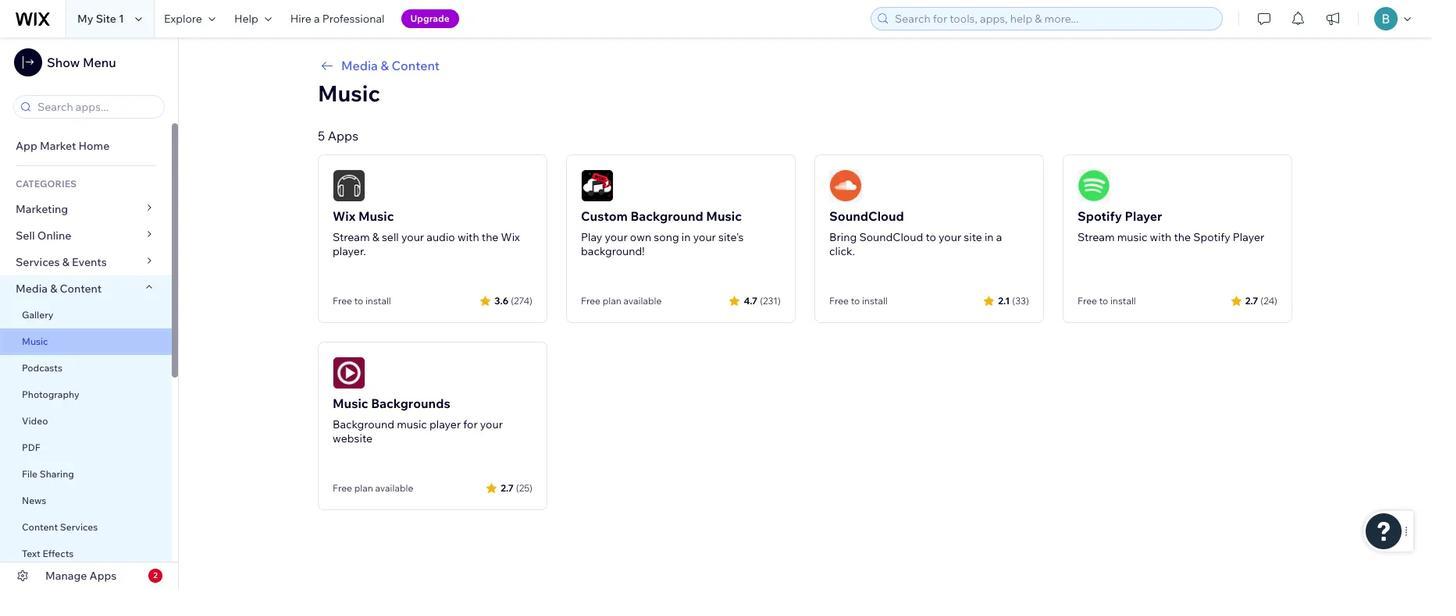 Task type: describe. For each thing, give the bounding box(es) containing it.
services & events link
[[0, 249, 172, 276]]

site
[[964, 230, 982, 244]]

with inside wix music stream & sell your audio with the wix player.
[[458, 230, 479, 244]]

free plan available for music
[[333, 483, 413, 494]]

audio
[[427, 230, 455, 244]]

(231)
[[760, 295, 781, 307]]

2.7 for music backgrounds
[[501, 482, 514, 494]]

app market home
[[16, 139, 110, 153]]

text
[[22, 548, 40, 560]]

video
[[22, 415, 48, 427]]

my site 1
[[77, 12, 124, 26]]

categories
[[16, 178, 77, 190]]

background inside the custom background music play your own song in your site's background!
[[631, 209, 703, 224]]

3.6 (274)
[[495, 295, 533, 307]]

to for soundcloud
[[851, 295, 860, 307]]

with inside spotify player stream music with the spotify player
[[1150, 230, 1172, 244]]

music inside sidebar element
[[22, 336, 48, 348]]

home
[[78, 139, 110, 153]]

free for custom background music
[[581, 295, 601, 307]]

player
[[430, 418, 461, 432]]

1 horizontal spatial media
[[341, 58, 378, 73]]

0 vertical spatial spotify
[[1078, 209, 1122, 224]]

sidebar element
[[0, 37, 179, 590]]

music inside the custom background music play your own song in your site's background!
[[706, 209, 742, 224]]

1 vertical spatial player
[[1233, 230, 1265, 244]]

1 horizontal spatial spotify
[[1193, 230, 1231, 244]]

sell online
[[16, 229, 71, 243]]

sell
[[16, 229, 35, 243]]

for
[[463, 418, 478, 432]]

online
[[37, 229, 71, 243]]

0 vertical spatial a
[[314, 12, 320, 26]]

1 vertical spatial services
[[60, 522, 98, 533]]

your inside music backgrounds background music player for your website
[[480, 418, 503, 432]]

services & events
[[16, 255, 107, 269]]

file
[[22, 469, 38, 480]]

your left site's
[[693, 230, 716, 244]]

upgrade button
[[401, 9, 459, 28]]

5 apps
[[318, 128, 358, 144]]

custom background music logo image
[[581, 169, 614, 202]]

menu
[[83, 55, 116, 70]]

2.1 (33)
[[998, 295, 1029, 307]]

stream for spotify
[[1078, 230, 1115, 244]]

file sharing
[[22, 469, 74, 480]]

custom background music play your own song in your site's background!
[[581, 209, 744, 258]]

media & content inside sidebar element
[[16, 282, 102, 296]]

help
[[234, 12, 258, 26]]

hire a professional link
[[281, 0, 394, 37]]

install for player
[[1110, 295, 1136, 307]]

0 vertical spatial content
[[392, 58, 440, 73]]

custom
[[581, 209, 628, 224]]

0 horizontal spatial media & content link
[[0, 276, 172, 302]]

2.7 (25)
[[501, 482, 533, 494]]

show menu
[[47, 55, 116, 70]]

market
[[40, 139, 76, 153]]

2.7 for spotify player
[[1245, 295, 1258, 307]]

gallery link
[[0, 302, 172, 329]]

4.7
[[744, 295, 758, 307]]

video link
[[0, 408, 172, 435]]

stream for wix
[[333, 230, 370, 244]]

help button
[[225, 0, 281, 37]]

the inside wix music stream & sell your audio with the wix player.
[[482, 230, 499, 244]]

site's
[[718, 230, 744, 244]]

1 horizontal spatial wix
[[501, 230, 520, 244]]

soundcloud logo image
[[829, 169, 862, 202]]

4.7 (231)
[[744, 295, 781, 307]]

(33)
[[1012, 295, 1029, 307]]

podcasts link
[[0, 355, 172, 382]]

my
[[77, 12, 93, 26]]

0 vertical spatial media & content link
[[318, 56, 1292, 75]]

content services link
[[0, 515, 172, 541]]

install for bring
[[862, 295, 888, 307]]

gallery
[[22, 309, 53, 321]]

free to install for bring
[[829, 295, 888, 307]]

free for soundcloud
[[829, 295, 849, 307]]

app
[[16, 139, 37, 153]]

hire a professional
[[290, 12, 385, 26]]

media inside sidebar element
[[16, 282, 48, 296]]

(24)
[[1261, 295, 1278, 307]]

hire
[[290, 12, 311, 26]]

show
[[47, 55, 80, 70]]

backgrounds
[[371, 396, 450, 412]]

website
[[333, 432, 373, 446]]

photography link
[[0, 382, 172, 408]]

marketing
[[16, 202, 68, 216]]

in inside soundcloud bring soundcloud to your site in a click.
[[985, 230, 994, 244]]

plan for custom
[[603, 295, 621, 307]]

file sharing link
[[0, 462, 172, 488]]

player.
[[333, 244, 366, 258]]

site
[[96, 12, 116, 26]]

pdf link
[[0, 435, 172, 462]]

available for backgrounds
[[375, 483, 413, 494]]

2.1
[[998, 295, 1010, 307]]

Search for tools, apps, help & more... field
[[890, 8, 1217, 30]]

& inside "link"
[[62, 255, 69, 269]]

sell online link
[[0, 223, 172, 249]]

explore
[[164, 12, 202, 26]]

background!
[[581, 244, 645, 258]]

& inside wix music stream & sell your audio with the wix player.
[[372, 230, 379, 244]]



Task type: locate. For each thing, give the bounding box(es) containing it.
the
[[482, 230, 499, 244], [1174, 230, 1191, 244]]

content services
[[22, 522, 98, 533]]

0 vertical spatial apps
[[328, 128, 358, 144]]

media & content
[[341, 58, 440, 73], [16, 282, 102, 296]]

free for music backgrounds
[[333, 483, 352, 494]]

a right site
[[996, 230, 1002, 244]]

1 horizontal spatial free plan available
[[581, 295, 662, 307]]

1 vertical spatial apps
[[89, 569, 117, 583]]

0 horizontal spatial content
[[22, 522, 58, 533]]

1 with from the left
[[458, 230, 479, 244]]

0 horizontal spatial apps
[[89, 569, 117, 583]]

1 horizontal spatial apps
[[328, 128, 358, 144]]

Search apps... field
[[33, 96, 159, 118]]

your right sell at the top left
[[401, 230, 424, 244]]

0 horizontal spatial spotify
[[1078, 209, 1122, 224]]

free to install for music
[[333, 295, 391, 307]]

wix music stream & sell your audio with the wix player.
[[333, 209, 520, 258]]

music up 5 apps
[[318, 80, 380, 107]]

stream down "spotify player logo"
[[1078, 230, 1115, 244]]

soundcloud
[[829, 209, 904, 224], [859, 230, 923, 244]]

free plan available for custom
[[581, 295, 662, 307]]

stream left sell at the top left
[[333, 230, 370, 244]]

news link
[[0, 488, 172, 515]]

music up sell at the top left
[[358, 209, 394, 224]]

0 vertical spatial services
[[16, 255, 60, 269]]

& left events
[[62, 255, 69, 269]]

3 install from the left
[[1110, 295, 1136, 307]]

your down custom
[[605, 230, 628, 244]]

0 horizontal spatial free plan available
[[333, 483, 413, 494]]

services
[[16, 255, 60, 269], [60, 522, 98, 533]]

free down 'player.'
[[333, 295, 352, 307]]

music inside music backgrounds background music player for your website
[[397, 418, 427, 432]]

0 horizontal spatial music
[[397, 418, 427, 432]]

2 the from the left
[[1174, 230, 1191, 244]]

0 horizontal spatial with
[[458, 230, 479, 244]]

a right hire
[[314, 12, 320, 26]]

music inside music backgrounds background music player for your website
[[333, 396, 368, 412]]

music link
[[0, 329, 172, 355]]

photography
[[22, 389, 79, 401]]

media & content link
[[318, 56, 1292, 75], [0, 276, 172, 302]]

1 free to install from the left
[[333, 295, 391, 307]]

0 vertical spatial plan
[[603, 295, 621, 307]]

stream inside spotify player stream music with the spotify player
[[1078, 230, 1115, 244]]

in right site
[[985, 230, 994, 244]]

free for spotify player
[[1078, 295, 1097, 307]]

stream inside wix music stream & sell your audio with the wix player.
[[333, 230, 370, 244]]

play
[[581, 230, 602, 244]]

click.
[[829, 244, 855, 258]]

1 horizontal spatial content
[[60, 282, 102, 296]]

2 vertical spatial content
[[22, 522, 58, 533]]

to for spotify player
[[1099, 295, 1108, 307]]

1 vertical spatial background
[[333, 418, 394, 432]]

media down professional
[[341, 58, 378, 73]]

background up song
[[631, 209, 703, 224]]

apps for manage apps
[[89, 569, 117, 583]]

plan down website
[[354, 483, 373, 494]]

with
[[458, 230, 479, 244], [1150, 230, 1172, 244]]

upgrade
[[410, 12, 450, 24]]

1 horizontal spatial a
[[996, 230, 1002, 244]]

app market home link
[[0, 133, 172, 159]]

text effects
[[22, 548, 74, 560]]

background down backgrounds
[[333, 418, 394, 432]]

wix down wix music logo at the left top of page
[[333, 209, 356, 224]]

1 horizontal spatial with
[[1150, 230, 1172, 244]]

news
[[22, 495, 46, 507]]

media up the gallery
[[16, 282, 48, 296]]

media
[[341, 58, 378, 73], [16, 282, 48, 296]]

1 horizontal spatial stream
[[1078, 230, 1115, 244]]

stream
[[333, 230, 370, 244], [1078, 230, 1115, 244]]

text effects link
[[0, 541, 172, 568]]

music inside wix music stream & sell your audio with the wix player.
[[358, 209, 394, 224]]

0 horizontal spatial 2.7
[[501, 482, 514, 494]]

0 vertical spatial 2.7
[[1245, 295, 1258, 307]]

apps inside sidebar element
[[89, 569, 117, 583]]

1 horizontal spatial 2.7
[[1245, 295, 1258, 307]]

spotify player logo image
[[1078, 169, 1110, 202]]

(25)
[[516, 482, 533, 494]]

1 horizontal spatial free to install
[[829, 295, 888, 307]]

a
[[314, 12, 320, 26], [996, 230, 1002, 244]]

available
[[624, 295, 662, 307], [375, 483, 413, 494]]

1 vertical spatial soundcloud
[[859, 230, 923, 244]]

a inside soundcloud bring soundcloud to your site in a click.
[[996, 230, 1002, 244]]

apps right 5
[[328, 128, 358, 144]]

2 horizontal spatial free to install
[[1078, 295, 1136, 307]]

free plan available
[[581, 295, 662, 307], [333, 483, 413, 494]]

free down click.
[[829, 295, 849, 307]]

1 vertical spatial a
[[996, 230, 1002, 244]]

1 in from the left
[[682, 230, 691, 244]]

your
[[401, 230, 424, 244], [605, 230, 628, 244], [693, 230, 716, 244], [939, 230, 961, 244], [480, 418, 503, 432]]

content down services & events "link"
[[60, 282, 102, 296]]

music inside spotify player stream music with the spotify player
[[1117, 230, 1148, 244]]

bring
[[829, 230, 857, 244]]

to
[[926, 230, 936, 244], [354, 295, 363, 307], [851, 295, 860, 307], [1099, 295, 1108, 307]]

media & content down professional
[[341, 58, 440, 73]]

to inside soundcloud bring soundcloud to your site in a click.
[[926, 230, 936, 244]]

1 vertical spatial free plan available
[[333, 483, 413, 494]]

2 horizontal spatial install
[[1110, 295, 1136, 307]]

2.7 left (25)
[[501, 482, 514, 494]]

0 vertical spatial music
[[1117, 230, 1148, 244]]

1 vertical spatial wix
[[501, 230, 520, 244]]

&
[[381, 58, 389, 73], [372, 230, 379, 244], [62, 255, 69, 269], [50, 282, 57, 296]]

& down services & events
[[50, 282, 57, 296]]

marketing link
[[0, 196, 172, 223]]

music for player
[[1117, 230, 1148, 244]]

0 horizontal spatial free to install
[[333, 295, 391, 307]]

in right song
[[682, 230, 691, 244]]

0 horizontal spatial install
[[365, 295, 391, 307]]

apps down 'text effects' "link" at the left of page
[[89, 569, 117, 583]]

2 install from the left
[[862, 295, 888, 307]]

1 horizontal spatial in
[[985, 230, 994, 244]]

3.6
[[495, 295, 509, 307]]

& down professional
[[381, 58, 389, 73]]

services inside "link"
[[16, 255, 60, 269]]

0 vertical spatial media
[[341, 58, 378, 73]]

1 vertical spatial available
[[375, 483, 413, 494]]

to for wix music
[[354, 295, 363, 307]]

1 vertical spatial content
[[60, 282, 102, 296]]

1 vertical spatial media & content
[[16, 282, 102, 296]]

(274)
[[511, 295, 533, 307]]

install for music
[[365, 295, 391, 307]]

player
[[1125, 209, 1162, 224], [1233, 230, 1265, 244]]

in
[[682, 230, 691, 244], [985, 230, 994, 244]]

install
[[365, 295, 391, 307], [862, 295, 888, 307], [1110, 295, 1136, 307]]

1
[[119, 12, 124, 26]]

2 free to install from the left
[[829, 295, 888, 307]]

0 horizontal spatial background
[[333, 418, 394, 432]]

manage
[[45, 569, 87, 583]]

free for wix music
[[333, 295, 352, 307]]

music up site's
[[706, 209, 742, 224]]

1 vertical spatial media
[[16, 282, 48, 296]]

1 vertical spatial media & content link
[[0, 276, 172, 302]]

pdf
[[22, 442, 40, 454]]

1 vertical spatial music
[[397, 418, 427, 432]]

1 horizontal spatial player
[[1233, 230, 1265, 244]]

soundcloud right 'bring'
[[859, 230, 923, 244]]

background inside music backgrounds background music player for your website
[[333, 418, 394, 432]]

available down music backgrounds background music player for your website
[[375, 483, 413, 494]]

the inside spotify player stream music with the spotify player
[[1174, 230, 1191, 244]]

0 horizontal spatial media & content
[[16, 282, 102, 296]]

0 horizontal spatial player
[[1125, 209, 1162, 224]]

1 install from the left
[[365, 295, 391, 307]]

music down music backgrounds logo
[[333, 396, 368, 412]]

your left site
[[939, 230, 961, 244]]

1 horizontal spatial install
[[862, 295, 888, 307]]

2 in from the left
[[985, 230, 994, 244]]

available for background
[[624, 295, 662, 307]]

3 free to install from the left
[[1078, 295, 1136, 307]]

music for backgrounds
[[397, 418, 427, 432]]

0 vertical spatial media & content
[[341, 58, 440, 73]]

0 vertical spatial wix
[[333, 209, 356, 224]]

1 stream from the left
[[333, 230, 370, 244]]

spotify player stream music with the spotify player
[[1078, 209, 1265, 244]]

media & content down services & events
[[16, 282, 102, 296]]

wix music logo image
[[333, 169, 365, 202]]

music backgrounds background music player for your website
[[333, 396, 503, 446]]

services down news link
[[60, 522, 98, 533]]

2 horizontal spatial content
[[392, 58, 440, 73]]

2 with from the left
[[1150, 230, 1172, 244]]

1 horizontal spatial plan
[[603, 295, 621, 307]]

apps
[[328, 128, 358, 144], [89, 569, 117, 583]]

1 vertical spatial 2.7
[[501, 482, 514, 494]]

2.7 (24)
[[1245, 295, 1278, 307]]

free plan available down background!
[[581, 295, 662, 307]]

content down news
[[22, 522, 58, 533]]

music backgrounds logo image
[[333, 357, 365, 390]]

1 vertical spatial plan
[[354, 483, 373, 494]]

in inside the custom background music play your own song in your site's background!
[[682, 230, 691, 244]]

0 horizontal spatial media
[[16, 282, 48, 296]]

events
[[72, 255, 107, 269]]

podcasts
[[22, 362, 62, 374]]

apps for 5 apps
[[328, 128, 358, 144]]

your right for
[[480, 418, 503, 432]]

free down website
[[333, 483, 352, 494]]

0 horizontal spatial stream
[[333, 230, 370, 244]]

professional
[[322, 12, 385, 26]]

spotify
[[1078, 209, 1122, 224], [1193, 230, 1231, 244]]

sell
[[382, 230, 399, 244]]

manage apps
[[45, 569, 117, 583]]

2.7 left (24) on the right of page
[[1245, 295, 1258, 307]]

0 vertical spatial available
[[624, 295, 662, 307]]

& left sell at the top left
[[372, 230, 379, 244]]

free
[[333, 295, 352, 307], [581, 295, 601, 307], [829, 295, 849, 307], [1078, 295, 1097, 307], [333, 483, 352, 494]]

1 horizontal spatial available
[[624, 295, 662, 307]]

0 horizontal spatial wix
[[333, 209, 356, 224]]

music down the gallery
[[22, 336, 48, 348]]

1 horizontal spatial media & content
[[341, 58, 440, 73]]

1 horizontal spatial media & content link
[[318, 56, 1292, 75]]

soundcloud up 'bring'
[[829, 209, 904, 224]]

free down background!
[[581, 295, 601, 307]]

2 stream from the left
[[1078, 230, 1115, 244]]

your inside soundcloud bring soundcloud to your site in a click.
[[939, 230, 961, 244]]

1 horizontal spatial music
[[1117, 230, 1148, 244]]

content down upgrade "button"
[[392, 58, 440, 73]]

0 vertical spatial player
[[1125, 209, 1162, 224]]

1 horizontal spatial the
[[1174, 230, 1191, 244]]

available down background!
[[624, 295, 662, 307]]

5
[[318, 128, 325, 144]]

0 horizontal spatial available
[[375, 483, 413, 494]]

show menu button
[[14, 48, 116, 77]]

0 vertical spatial soundcloud
[[829, 209, 904, 224]]

soundcloud bring soundcloud to your site in a click.
[[829, 209, 1002, 258]]

sharing
[[40, 469, 74, 480]]

free plan available down website
[[333, 483, 413, 494]]

free to install for player
[[1078, 295, 1136, 307]]

free right (33)
[[1078, 295, 1097, 307]]

own
[[630, 230, 651, 244]]

plan down background!
[[603, 295, 621, 307]]

1 vertical spatial spotify
[[1193, 230, 1231, 244]]

your inside wix music stream & sell your audio with the wix player.
[[401, 230, 424, 244]]

services down sell online
[[16, 255, 60, 269]]

2
[[153, 571, 158, 581]]

0 horizontal spatial a
[[314, 12, 320, 26]]

1 horizontal spatial background
[[631, 209, 703, 224]]

content
[[392, 58, 440, 73], [60, 282, 102, 296], [22, 522, 58, 533]]

0 horizontal spatial the
[[482, 230, 499, 244]]

0 vertical spatial free plan available
[[581, 295, 662, 307]]

0 vertical spatial background
[[631, 209, 703, 224]]

0 horizontal spatial in
[[682, 230, 691, 244]]

0 horizontal spatial plan
[[354, 483, 373, 494]]

plan
[[603, 295, 621, 307], [354, 483, 373, 494]]

song
[[654, 230, 679, 244]]

1 the from the left
[[482, 230, 499, 244]]

effects
[[42, 548, 74, 560]]

music
[[318, 80, 380, 107], [358, 209, 394, 224], [706, 209, 742, 224], [22, 336, 48, 348], [333, 396, 368, 412]]

plan for music
[[354, 483, 373, 494]]

wix up 3.6 (274)
[[501, 230, 520, 244]]



Task type: vqa. For each thing, say whether or not it's contained in the screenshot.


